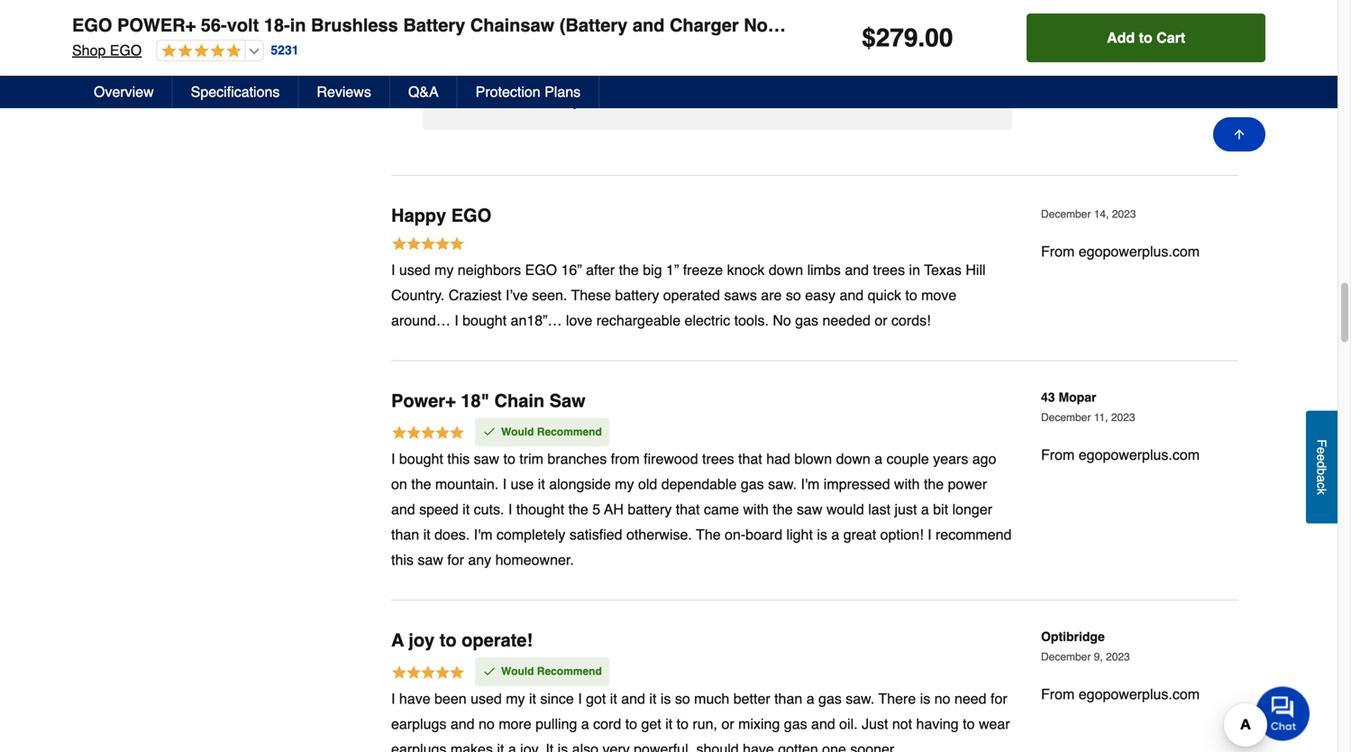 Task type: locate. For each thing, give the bounding box(es) containing it.
gas
[[796, 312, 819, 329], [741, 476, 764, 492], [819, 690, 842, 707], [784, 715, 808, 732]]

and inside hello there! we appreciate you taking the time to leave a review. please send ego a direct message on facebook, instagram, or x at your earliest opportunity and we'll look into this. thank you!
[[911, 71, 935, 87]]

2 would from the top
[[501, 665, 534, 678]]

and up "needed"
[[840, 287, 864, 303]]

1 from from the top
[[1042, 243, 1075, 260]]

1 vertical spatial for
[[991, 690, 1008, 707]]

2 vertical spatial from egopowerplus.com
[[1042, 686, 1200, 703]]

from down '43 mopar december 11, 2023'
[[1042, 446, 1075, 463]]

1 checkmark image from the top
[[482, 424, 497, 439]]

recommend up branches
[[537, 426, 602, 438]]

3 5 stars image from the top
[[391, 664, 465, 683]]

bought down craziest
[[463, 312, 507, 329]]

or inside i used my neighbors ego 16" after the big 1" freeze knock down limbs and trees in texas hill country.  craziest i've seen.  these battery operated saws are so easy and quick to move around… i bought an18"… love rechargeable  electric tools.  no gas needed or cords!
[[875, 312, 888, 329]]

0 vertical spatial from egopowerplus.com
[[1042, 243, 1200, 260]]

happy ego
[[391, 205, 492, 226]]

earplugs left makes
[[391, 741, 447, 752]]

operated
[[664, 287, 720, 303]]

would recommend up trim
[[501, 426, 602, 438]]

to right add
[[1139, 29, 1153, 46]]

recommend for a joy to operate!
[[537, 665, 602, 678]]

0 vertical spatial saw
[[474, 451, 500, 467]]

from inside i bought this saw to trim branches from firewood trees that had blown down a couple years ago on the mountain. i use it alongside my old dependable gas saw. i'm impressed with the power and speed it cuts. i thought the 5 ah battery that came with the saw would last just a bit longer than it does. i'm completely satisfied otherwise. the on-board light is a great option! i recommend this saw for any homeowner.
[[611, 451, 640, 467]]

craziest
[[449, 287, 502, 303]]

a left great
[[832, 526, 840, 543]]

2 vertical spatial my
[[506, 690, 525, 707]]

e
[[1315, 447, 1330, 454], [1315, 454, 1330, 461]]

run,
[[693, 715, 718, 732]]

these
[[571, 287, 611, 303]]

1 vertical spatial i'm
[[474, 526, 493, 543]]

checkmark image for chain
[[482, 424, 497, 439]]

0 vertical spatial from
[[514, 16, 546, 32]]

e up b
[[1315, 454, 1330, 461]]

0 vertical spatial would recommend
[[501, 426, 602, 438]]

3 from egopowerplus.com from the top
[[1042, 686, 1200, 703]]

saw up light at the bottom right of page
[[797, 501, 823, 518]]

texas
[[925, 261, 962, 278]]

0 horizontal spatial that
[[676, 501, 700, 518]]

have left been
[[399, 690, 431, 707]]

1 vertical spatial my
[[615, 476, 634, 492]]

bought up mountain.
[[399, 451, 444, 467]]

0 vertical spatial checkmark image
[[482, 424, 497, 439]]

1 vertical spatial saw.
[[846, 690, 875, 707]]

to right joy
[[440, 630, 457, 651]]

i'm
[[801, 476, 820, 492], [474, 526, 493, 543]]

gas up oil.
[[819, 690, 842, 707]]

than down speed
[[391, 526, 419, 543]]

or left x
[[706, 71, 719, 87]]

3 december from the top
[[1042, 411, 1091, 424]]

it right got
[[610, 690, 618, 707]]

would for saw
[[501, 426, 534, 438]]

1 vertical spatial would
[[501, 665, 534, 678]]

1 vertical spatial used
[[471, 690, 502, 707]]

saws
[[724, 287, 757, 303]]

that left the had
[[739, 451, 763, 467]]

gas up gotten
[[784, 715, 808, 732]]

0 horizontal spatial on
[[391, 476, 407, 492]]

with
[[895, 476, 920, 492], [743, 501, 769, 518]]

1 vertical spatial that
[[676, 501, 700, 518]]

service
[[657, 16, 709, 32]]

or down "quick"
[[875, 312, 888, 329]]

5 stars image
[[391, 235, 465, 255], [391, 424, 465, 444], [391, 664, 465, 683]]

from down december 14, 2023 on the top of the page
[[1042, 243, 1075, 260]]

have down mixing
[[743, 741, 774, 752]]

0 vertical spatial so
[[786, 287, 801, 303]]

0 horizontal spatial saw.
[[768, 476, 797, 492]]

battery
[[615, 287, 660, 303], [628, 501, 672, 518]]

trees inside i bought this saw to trim branches from firewood trees that had blown down a couple years ago on the mountain. i use it alongside my old dependable gas saw. i'm impressed with the power and speed it cuts. i thought the 5 ah battery that came with the saw would last just a bit longer than it does. i'm completely satisfied otherwise. the on-board light is a great option! i recommend this saw for any homeowner.
[[703, 451, 735, 467]]

1 vertical spatial 5 stars image
[[391, 424, 465, 444]]

down inside i bought this saw to trim branches from firewood trees that had blown down a couple years ago on the mountain. i use it alongside my old dependable gas saw. i'm impressed with the power and speed it cuts. i thought the 5 ah battery that came with the saw would last just a bit longer than it does. i'm completely satisfied otherwise. the on-board light is a great option! i recommend this saw for any homeowner.
[[836, 451, 871, 467]]

0 horizontal spatial than
[[391, 526, 419, 543]]

down up impressed
[[836, 451, 871, 467]]

1 would recommend from the top
[[501, 426, 602, 438]]

cord
[[594, 715, 622, 732]]

1 vertical spatial trees
[[703, 451, 735, 467]]

down inside i used my neighbors ego 16" after the big 1" freeze knock down limbs and trees in texas hill country.  craziest i've seen.  these battery operated saws are so easy and quick to move around… i bought an18"… love rechargeable  electric tools.  no gas needed or cords!
[[769, 261, 804, 278]]

1 vertical spatial no
[[479, 715, 495, 732]]

i down craziest
[[455, 312, 459, 329]]

bought inside i bought this saw to trim branches from firewood trees that had blown down a couple years ago on the mountain. i use it alongside my old dependable gas saw. i'm impressed with the power and speed it cuts. i thought the 5 ah battery that came with the saw would last just a bit longer than it does. i'm completely satisfied otherwise. the on-board light is a great option! i recommend this saw for any homeowner.
[[399, 451, 444, 467]]

0 vertical spatial battery
[[615, 287, 660, 303]]

0 vertical spatial no
[[935, 690, 951, 707]]

time
[[709, 49, 737, 66]]

it left cuts.
[[463, 501, 470, 518]]

just
[[862, 715, 889, 732]]

or right the run,
[[722, 715, 735, 732]]

better
[[734, 690, 771, 707]]

1 vertical spatial earplugs
[[391, 741, 447, 752]]

or inside i have been used my it since i got it and it is so much better than a gas saw. there is no need for earplugs and no more pulling a cord to get it to run, or mixing gas and oil. just not having to wear earplugs makes it a joy. it is also very powerful, should have gotten one sooner.
[[722, 715, 735, 732]]

saw. inside i bought this saw to trim branches from firewood trees that had blown down a couple years ago on the mountain. i use it alongside my old dependable gas saw. i'm impressed with the power and speed it cuts. i thought the 5 ah battery that came with the saw would last just a bit longer than it does. i'm completely satisfied otherwise. the on-board light is a great option! i recommend this saw for any homeowner.
[[768, 476, 797, 492]]

3 egopowerplus.com from the top
[[1079, 686, 1200, 703]]

0 horizontal spatial down
[[769, 261, 804, 278]]

no up having in the bottom right of the page
[[935, 690, 951, 707]]

on for the
[[391, 476, 407, 492]]

11,
[[1094, 411, 1109, 424]]

.
[[918, 23, 925, 52]]

to down need on the right bottom
[[963, 715, 975, 732]]

a right the 00
[[976, 49, 984, 66]]

the up bit
[[924, 476, 944, 492]]

ego up the we'll
[[940, 49, 972, 66]]

1 vertical spatial bought
[[399, 451, 444, 467]]

2 5 stars image from the top
[[391, 424, 465, 444]]

egopowerplus.com for operate!
[[1079, 686, 1200, 703]]

i used my neighbors ego 16" after the big 1" freeze knock down limbs and trees in texas hill country.  craziest i've seen.  these battery operated saws are so easy and quick to move around… i bought an18"… love rechargeable  electric tools.  no gas needed or cords!
[[391, 261, 986, 329]]

i left been
[[391, 690, 395, 707]]

f e e d b a c k
[[1315, 439, 1330, 495]]

2023 right 9,
[[1107, 651, 1131, 663]]

0 vertical spatial egopowerplus.com
[[1079, 243, 1200, 260]]

from
[[1042, 243, 1075, 260], [1042, 446, 1075, 463], [1042, 686, 1075, 703]]

into
[[471, 92, 495, 109]]

0 vertical spatial bought
[[463, 312, 507, 329]]

so right the 'are'
[[786, 287, 801, 303]]

saw. up oil.
[[846, 690, 875, 707]]

2023 inside optibridge december 9, 2023
[[1107, 651, 1131, 663]]

review.
[[807, 49, 852, 66]]

my up more
[[506, 690, 525, 707]]

to inside i used my neighbors ego 16" after the big 1" freeze knock down limbs and trees in texas hill country.  craziest i've seen.  these battery operated saws are so easy and quick to move around… i bought an18"… love rechargeable  electric tools.  no gas needed or cords!
[[906, 287, 918, 303]]

this left any
[[391, 552, 414, 568]]

16"
[[561, 261, 582, 278]]

to up at
[[741, 49, 753, 66]]

from
[[514, 16, 546, 32], [611, 451, 640, 467]]

(battery
[[560, 15, 628, 36]]

for up wear
[[991, 690, 1008, 707]]

from up old
[[611, 451, 640, 467]]

plans
[[545, 83, 581, 100]]

0 vertical spatial down
[[769, 261, 804, 278]]

ego up seen.
[[525, 261, 557, 278]]

used inside i used my neighbors ego 16" after the big 1" freeze knock down limbs and trees in texas hill country.  craziest i've seen.  these battery operated saws are so easy and quick to move around… i bought an18"… love rechargeable  electric tools.  no gas needed or cords!
[[399, 261, 431, 278]]

december inside '43 mopar december 11, 2023'
[[1042, 411, 1091, 424]]

saw up mountain.
[[474, 451, 500, 467]]

december down mopar
[[1042, 411, 1091, 424]]

egopowerplus.com down 14,
[[1079, 243, 1200, 260]]

2 vertical spatial from
[[1042, 686, 1075, 703]]

1 vertical spatial down
[[836, 451, 871, 467]]

overview
[[94, 83, 154, 100]]

from for operate!
[[1042, 686, 1075, 703]]

2 horizontal spatial saw
[[797, 501, 823, 518]]

1 horizontal spatial trees
[[873, 261, 905, 278]]

december left 14,
[[1042, 208, 1091, 220]]

2 would recommend from the top
[[501, 665, 602, 678]]

0 vertical spatial this
[[448, 451, 470, 467]]

bought
[[463, 312, 507, 329], [399, 451, 444, 467]]

0 vertical spatial on
[[543, 71, 559, 87]]

on up thank
[[543, 71, 559, 87]]

to left trim
[[504, 451, 516, 467]]

2 vertical spatial 5 stars image
[[391, 664, 465, 683]]

1 vertical spatial in
[[909, 261, 921, 278]]

recommend
[[537, 426, 602, 438], [537, 665, 602, 678]]

5 stars image down happy
[[391, 235, 465, 255]]

is right light at the bottom right of page
[[817, 526, 828, 543]]

for inside i have been used my it since i got it and it is so much better than a gas saw. there is no need for earplugs and no more pulling a cord to get it to run, or mixing gas and oil. just not having to wear earplugs makes it a joy. it is also very powerful, should have gotten one sooner.
[[991, 690, 1008, 707]]

the inside i used my neighbors ego 16" after the big 1" freeze knock down limbs and trees in texas hill country.  craziest i've seen.  these battery operated saws are so easy and quick to move around… i bought an18"… love rechargeable  electric tools.  no gas needed or cords!
[[619, 261, 639, 278]]

so inside i used my neighbors ego 16" after the big 1" freeze knock down limbs and trees in texas hill country.  craziest i've seen.  these battery operated saws are so easy and quick to move around… i bought an18"… love rechargeable  electric tools.  no gas needed or cords!
[[786, 287, 801, 303]]

in inside i used my neighbors ego 16" after the big 1" freeze knock down limbs and trees in texas hill country.  craziest i've seen.  these battery operated saws are so easy and quick to move around… i bought an18"… love rechargeable  electric tools.  no gas needed or cords!
[[909, 261, 921, 278]]

0 vertical spatial saw.
[[768, 476, 797, 492]]

message
[[480, 71, 539, 87]]

and inside i bought this saw to trim branches from firewood trees that had blown down a couple years ago on the mountain. i use it alongside my old dependable gas saw. i'm impressed with the power and speed it cuts. i thought the 5 ah battery that came with the saw would last just a bit longer than it does. i'm completely satisfied otherwise. the on-board light is a great option! i recommend this saw for any homeowner.
[[391, 501, 415, 518]]

recommend up the 'since'
[[537, 665, 602, 678]]

gas right no
[[796, 312, 819, 329]]

1 vertical spatial from
[[611, 451, 640, 467]]

used right been
[[471, 690, 502, 707]]

1 horizontal spatial for
[[991, 690, 1008, 707]]

that
[[739, 451, 763, 467], [676, 501, 700, 518]]

0 horizontal spatial with
[[743, 501, 769, 518]]

makes
[[451, 741, 493, 752]]

egopowerplus.com
[[1079, 243, 1200, 260], [1079, 446, 1200, 463], [1079, 686, 1200, 703]]

checkmark image
[[482, 424, 497, 439], [482, 664, 497, 678]]

1 horizontal spatial in
[[909, 261, 921, 278]]

0 horizontal spatial trees
[[703, 451, 735, 467]]

0 horizontal spatial bought
[[399, 451, 444, 467]]

c
[[1315, 482, 1330, 488]]

1 vertical spatial would recommend
[[501, 665, 602, 678]]

0 horizontal spatial or
[[706, 71, 719, 87]]

to
[[1139, 29, 1153, 46], [741, 49, 753, 66], [906, 287, 918, 303], [504, 451, 516, 467], [440, 630, 457, 651], [626, 715, 638, 732], [677, 715, 689, 732], [963, 715, 975, 732]]

2 horizontal spatial or
[[875, 312, 888, 329]]

i down the power+
[[391, 451, 395, 467]]

1"
[[666, 261, 679, 278]]

0 vertical spatial that
[[739, 451, 763, 467]]

in
[[290, 15, 306, 36], [909, 261, 921, 278]]

hello there! we appreciate you taking the time to leave a review. please send ego a direct message on facebook, instagram, or x at your earliest opportunity and we'll look into this. thank you!
[[441, 49, 984, 109]]

1 horizontal spatial no
[[935, 690, 951, 707]]

a up k on the right bottom
[[1315, 475, 1330, 482]]

that down dependable
[[676, 501, 700, 518]]

opportunity
[[836, 71, 907, 87]]

would for operate!
[[501, 665, 534, 678]]

you
[[616, 49, 639, 66]]

speed
[[419, 501, 459, 518]]

1 vertical spatial on
[[391, 476, 407, 492]]

and up the one
[[812, 715, 836, 732]]

1 vertical spatial than
[[775, 690, 803, 707]]

in up 5231
[[290, 15, 306, 36]]

1 horizontal spatial on
[[543, 71, 559, 87]]

0 vertical spatial recommend
[[537, 426, 602, 438]]

2 horizontal spatial my
[[615, 476, 634, 492]]

it
[[546, 741, 554, 752]]

1 vertical spatial from egopowerplus.com
[[1042, 446, 1200, 463]]

checkmark image down operate!
[[482, 664, 497, 678]]

2 vertical spatial or
[[722, 715, 735, 732]]

it right use
[[538, 476, 545, 492]]

1 horizontal spatial than
[[775, 690, 803, 707]]

please
[[856, 49, 900, 66]]

ego up appreciate
[[550, 16, 582, 32]]

1 recommend from the top
[[537, 426, 602, 438]]

or inside hello there! we appreciate you taking the time to leave a review. please send ego a direct message on facebook, instagram, or x at your earliest opportunity and we'll look into this. thank you!
[[706, 71, 719, 87]]

1 horizontal spatial so
[[786, 287, 801, 303]]

2 earplugs from the top
[[391, 741, 447, 752]]

x
[[723, 71, 733, 87]]

saw. inside i have been used my it since i got it and it is so much better than a gas saw. there is no need for earplugs and no more pulling a cord to get it to run, or mixing gas and oil. just not having to wear earplugs makes it a joy. it is also very powerful, should have gotten one sooner.
[[846, 690, 875, 707]]

seen.
[[532, 287, 568, 303]]

chat invite button image
[[1256, 686, 1311, 741]]

no up makes
[[479, 715, 495, 732]]

1 would from the top
[[501, 426, 534, 438]]

1 vertical spatial have
[[743, 741, 774, 752]]

board
[[746, 526, 783, 543]]

to left get
[[626, 715, 638, 732]]

2 recommend from the top
[[537, 665, 602, 678]]

1 horizontal spatial bought
[[463, 312, 507, 329]]

0 vertical spatial trees
[[873, 261, 905, 278]]

wear
[[979, 715, 1011, 732]]

0 horizontal spatial no
[[479, 715, 495, 732]]

1 horizontal spatial down
[[836, 451, 871, 467]]

0 vertical spatial than
[[391, 526, 419, 543]]

electric
[[685, 312, 731, 329]]

1 5 stars image from the top
[[391, 235, 465, 255]]

got
[[586, 690, 606, 707]]

specifications
[[191, 83, 280, 100]]

1 vertical spatial recommend
[[537, 665, 602, 678]]

love
[[566, 312, 593, 329]]

2 checkmark image from the top
[[482, 664, 497, 678]]

my inside i have been used my it since i got it and it is so much better than a gas saw. there is no need for earplugs and no more pulling a cord to get it to run, or mixing gas and oil. just not having to wear earplugs makes it a joy. it is also very powerful, should have gotten one sooner.
[[506, 690, 525, 707]]

trees up dependable
[[703, 451, 735, 467]]

easy
[[805, 287, 836, 303]]

checkmark image down power+ 18" chain saw
[[482, 424, 497, 439]]

1 vertical spatial this
[[391, 552, 414, 568]]

your
[[753, 71, 781, 87]]

from egopowerplus.com down 9,
[[1042, 686, 1200, 703]]

0 vertical spatial in
[[290, 15, 306, 36]]

battery inside i bought this saw to trim branches from firewood trees that had blown down a couple years ago on the mountain. i use it alongside my old dependable gas saw. i'm impressed with the power and speed it cuts. i thought the 5 ah battery that came with the saw would last just a bit longer than it does. i'm completely satisfied otherwise. the on-board light is a great option! i recommend this saw for any homeowner.
[[628, 501, 672, 518]]

than right better
[[775, 690, 803, 707]]

18-
[[264, 15, 290, 36]]

powerful,
[[634, 741, 693, 752]]

mixing
[[739, 715, 780, 732]]

0 vertical spatial 5 stars image
[[391, 235, 465, 255]]

optibridge
[[1042, 630, 1105, 644]]

2023 right 14,
[[1113, 208, 1137, 220]]

2 vertical spatial egopowerplus.com
[[1079, 686, 1200, 703]]

than inside i have been used my it since i got it and it is so much better than a gas saw. there is no need for earplugs and no more pulling a cord to get it to run, or mixing gas and oil. just not having to wear earplugs makes it a joy. it is also very powerful, should have gotten one sooner.
[[775, 690, 803, 707]]

from egopowerplus.com for saw
[[1042, 446, 1200, 463]]

my inside i used my neighbors ego 16" after the big 1" freeze knock down limbs and trees in texas hill country.  craziest i've seen.  these battery operated saws are so easy and quick to move around… i bought an18"… love rechargeable  electric tools.  no gas needed or cords!
[[435, 261, 454, 278]]

on inside i bought this saw to trim branches from firewood trees that had blown down a couple years ago on the mountain. i use it alongside my old dependable gas saw. i'm impressed with the power and speed it cuts. i thought the 5 ah battery that came with the saw would last just a bit longer than it does. i'm completely satisfied otherwise. the on-board light is a great option! i recommend this saw for any homeowner.
[[391, 476, 407, 492]]

i've
[[506, 287, 528, 303]]

trees
[[873, 261, 905, 278], [703, 451, 735, 467]]

4 december from the top
[[1042, 651, 1091, 663]]

1 horizontal spatial my
[[506, 690, 525, 707]]

add to cart
[[1107, 29, 1186, 46]]

egopowerplus.com for saw
[[1079, 446, 1200, 463]]

cords!
[[892, 312, 931, 329]]

1 vertical spatial or
[[875, 312, 888, 329]]

any
[[468, 552, 492, 568]]

0 horizontal spatial used
[[399, 261, 431, 278]]

the inside hello there! we appreciate you taking the time to leave a review. please send ego a direct message on facebook, instagram, or x at your earliest opportunity and we'll look into this. thank you!
[[685, 49, 705, 66]]

rechargeable
[[597, 312, 681, 329]]

from up we
[[514, 16, 546, 32]]

for inside i bought this saw to trim branches from firewood trees that had blown down a couple years ago on the mountain. i use it alongside my old dependable gas saw. i'm impressed with the power and speed it cuts. i thought the 5 ah battery that came with the saw would last just a bit longer than it does. i'm completely satisfied otherwise. the on-board light is a great option! i recommend this saw for any homeowner.
[[448, 552, 464, 568]]

1 horizontal spatial saw
[[474, 451, 500, 467]]

trees up "quick"
[[873, 261, 905, 278]]

gotten
[[778, 741, 819, 752]]

0 vertical spatial my
[[435, 261, 454, 278]]

1 from egopowerplus.com from the top
[[1042, 243, 1200, 260]]

with down couple
[[895, 476, 920, 492]]

1 horizontal spatial used
[[471, 690, 502, 707]]

december inside optibridge december 9, 2023
[[1042, 651, 1091, 663]]

and down send
[[911, 71, 935, 87]]

my up country.
[[435, 261, 454, 278]]

0 vertical spatial earplugs
[[391, 715, 447, 732]]

recommend
[[936, 526, 1012, 543]]

old
[[638, 476, 658, 492]]

0 vertical spatial i'm
[[801, 476, 820, 492]]

the up speed
[[411, 476, 431, 492]]

checkmark image for to
[[482, 664, 497, 678]]

great
[[844, 526, 877, 543]]

1 horizontal spatial from
[[611, 451, 640, 467]]

1 vertical spatial from
[[1042, 446, 1075, 463]]

on inside hello there! we appreciate you taking the time to leave a review. please send ego a direct message on facebook, instagram, or x at your earliest opportunity and we'll look into this. thank you!
[[543, 71, 559, 87]]

would down operate!
[[501, 665, 534, 678]]

1 horizontal spatial saw.
[[846, 690, 875, 707]]

my inside i bought this saw to trim branches from firewood trees that had blown down a couple years ago on the mountain. i use it alongside my old dependable gas saw. i'm impressed with the power and speed it cuts. i thought the 5 ah battery that came with the saw would last just a bit longer than it does. i'm completely satisfied otherwise. the on-board light is a great option! i recommend this saw for any homeowner.
[[615, 476, 634, 492]]

in left texas
[[909, 261, 921, 278]]

1 vertical spatial battery
[[628, 501, 672, 518]]

is right it
[[558, 741, 568, 752]]

2 vertical spatial saw
[[418, 552, 443, 568]]

1 vertical spatial with
[[743, 501, 769, 518]]

f e e d b a c k button
[[1307, 411, 1338, 523]]

from egopowerplus.com down 11,
[[1042, 446, 1200, 463]]

2 from egopowerplus.com from the top
[[1042, 446, 1200, 463]]

from down optibridge december 9, 2023
[[1042, 686, 1075, 703]]

0 vertical spatial with
[[895, 476, 920, 492]]

gas inside i used my neighbors ego 16" after the big 1" freeze knock down limbs and trees in texas hill country.  craziest i've seen.  these battery operated saws are so easy and quick to move around… i bought an18"… love rechargeable  electric tools.  no gas needed or cords!
[[796, 312, 819, 329]]

trees inside i used my neighbors ego 16" after the big 1" freeze knock down limbs and trees in texas hill country.  craziest i've seen.  these battery operated saws are so easy and quick to move around… i bought an18"… love rechargeable  electric tools.  no gas needed or cords!
[[873, 261, 905, 278]]

from egopowerplus.com down 14,
[[1042, 243, 1200, 260]]

0 horizontal spatial my
[[435, 261, 454, 278]]

light
[[787, 526, 813, 543]]

from egopowerplus.com
[[1042, 243, 1200, 260], [1042, 446, 1200, 463], [1042, 686, 1200, 703]]

0 vertical spatial have
[[399, 690, 431, 707]]

0 vertical spatial used
[[399, 261, 431, 278]]

0 horizontal spatial so
[[675, 690, 691, 707]]

hill
[[966, 261, 986, 278]]

it right get
[[666, 715, 673, 732]]

2 from from the top
[[1042, 446, 1075, 463]]

i up country.
[[391, 261, 395, 278]]

2 december from the top
[[1042, 208, 1091, 220]]

egopowerplus.com down 11,
[[1079, 446, 1200, 463]]

ego inside i used my neighbors ego 16" after the big 1" freeze knock down limbs and trees in texas hill country.  craziest i've seen.  these battery operated saws are so easy and quick to move around… i bought an18"… love rechargeable  electric tools.  no gas needed or cords!
[[525, 261, 557, 278]]

gas inside i bought this saw to trim branches from firewood trees that had blown down a couple years ago on the mountain. i use it alongside my old dependable gas saw. i'm impressed with the power and speed it cuts. i thought the 5 ah battery that came with the saw would last just a bit longer than it does. i'm completely satisfied otherwise. the on-board light is a great option! i recommend this saw for any homeowner.
[[741, 476, 764, 492]]

down up the 'are'
[[769, 261, 804, 278]]

at
[[737, 71, 749, 87]]

reviews button
[[299, 76, 390, 108]]

3 from from the top
[[1042, 686, 1075, 703]]

2 egopowerplus.com from the top
[[1079, 446, 1200, 463]]

the left 5
[[569, 501, 589, 518]]

0 vertical spatial for
[[448, 552, 464, 568]]

this.
[[499, 92, 525, 109]]

0 vertical spatial would
[[501, 426, 534, 438]]

power+ 18" chain saw
[[391, 390, 586, 411]]

egopowerplus.com down 9,
[[1079, 686, 1200, 703]]

the
[[685, 49, 705, 66], [619, 261, 639, 278], [411, 476, 431, 492], [924, 476, 944, 492], [569, 501, 589, 518], [773, 501, 793, 518]]



Task type: describe. For each thing, give the bounding box(es) containing it.
2023 right 7,
[[1107, 20, 1131, 33]]

than inside i bought this saw to trim branches from firewood trees that had blown down a couple years ago on the mountain. i use it alongside my old dependable gas saw. i'm impressed with the power and speed it cuts. i thought the 5 ah battery that came with the saw would last just a bit longer than it does. i'm completely satisfied otherwise. the on-board light is a great option! i recommend this saw for any homeowner.
[[391, 526, 419, 543]]

1 horizontal spatial this
[[448, 451, 470, 467]]

add to cart button
[[1027, 14, 1266, 62]]

1 egopowerplus.com from the top
[[1079, 243, 1200, 260]]

$
[[862, 23, 876, 52]]

appreciate
[[544, 49, 612, 66]]

country.
[[391, 287, 445, 303]]

2023 inside '43 mopar december 11, 2023'
[[1112, 411, 1136, 424]]

joy
[[409, 630, 435, 651]]

ego right shop
[[110, 42, 142, 59]]

we
[[519, 49, 540, 66]]

december 7, 2023
[[1042, 20, 1131, 33]]

5 stars image for joy
[[391, 664, 465, 683]]

homeowner.
[[496, 552, 574, 568]]

ego up shop
[[72, 15, 112, 36]]

power+
[[117, 15, 196, 36]]

power
[[948, 476, 988, 492]]

1 horizontal spatial i'm
[[801, 476, 820, 492]]

1 vertical spatial saw
[[797, 501, 823, 518]]

blown
[[795, 451, 832, 467]]

overview button
[[76, 76, 173, 108]]

from for saw
[[1042, 446, 1075, 463]]

it left the 'since'
[[529, 690, 537, 707]]

a
[[391, 630, 404, 651]]

sooner.
[[851, 741, 898, 752]]

a left cord
[[581, 715, 589, 732]]

is right there
[[920, 690, 931, 707]]

use
[[511, 476, 534, 492]]

pulling
[[536, 715, 577, 732]]

joy.
[[520, 741, 542, 752]]

been
[[435, 690, 467, 707]]

protection
[[476, 83, 541, 100]]

the up light at the bottom right of page
[[773, 501, 793, 518]]

power+
[[391, 390, 456, 411]]

1 horizontal spatial have
[[743, 741, 774, 752]]

so inside i have been used my it since i got it and it is so much better than a gas saw. there is no need for earplugs and no more pulling a cord to get it to run, or mixing gas and oil. just not having to wear earplugs makes it a joy. it is also very powerful, should have gotten one sooner.
[[675, 690, 691, 707]]

5231
[[271, 43, 299, 57]]

1 horizontal spatial that
[[739, 451, 763, 467]]

years
[[934, 451, 969, 467]]

to inside hello there! we appreciate you taking the time to leave a review. please send ego a direct message on facebook, instagram, or x at your earliest opportunity and we'll look into this. thank you!
[[741, 49, 753, 66]]

specifications button
[[173, 76, 299, 108]]

a inside button
[[1315, 475, 1330, 482]]

ah
[[604, 501, 624, 518]]

battery
[[403, 15, 466, 36]]

to inside i bought this saw to trim branches from firewood trees that had blown down a couple years ago on the mountain. i use it alongside my old dependable gas saw. i'm impressed with the power and speed it cuts. i thought the 5 ah battery that came with the saw would last just a bit longer than it does. i'm completely satisfied otherwise. the on-board light is a great option! i recommend this saw for any homeowner.
[[504, 451, 516, 467]]

and right limbs
[[845, 261, 869, 278]]

1 earplugs from the top
[[391, 715, 447, 732]]

not
[[744, 15, 774, 36]]

4.7 stars image
[[157, 43, 241, 60]]

i right option!
[[928, 526, 932, 543]]

last
[[869, 501, 891, 518]]

1 december from the top
[[1042, 20, 1091, 33]]

is up get
[[661, 690, 671, 707]]

one
[[823, 741, 847, 752]]

since
[[541, 690, 574, 707]]

b
[[1315, 468, 1330, 475]]

send
[[904, 49, 936, 66]]

from egopowerplus.com for operate!
[[1042, 686, 1200, 703]]

mopar
[[1059, 390, 1097, 404]]

dependable
[[662, 476, 737, 492]]

bought inside i used my neighbors ego 16" after the big 1" freeze knock down limbs and trees in texas hill country.  craziest i've seen.  these battery operated saws are so easy and quick to move around… i bought an18"… love rechargeable  electric tools.  no gas needed or cords!
[[463, 312, 507, 329]]

it down more
[[497, 741, 504, 752]]

and up makes
[[451, 715, 475, 732]]

ego power+ 56-volt 18-in brushless battery chainsaw (battery and charger not included)
[[72, 15, 859, 36]]

should
[[697, 741, 739, 752]]

saw
[[550, 390, 586, 411]]

protection plans button
[[458, 76, 600, 108]]

56-
[[201, 15, 227, 36]]

ago
[[973, 451, 997, 467]]

i right cuts.
[[508, 501, 512, 518]]

response
[[441, 16, 510, 32]]

arrow up image
[[1233, 127, 1247, 142]]

to left the run,
[[677, 715, 689, 732]]

ego inside hello there! we appreciate you taking the time to leave a review. please send ego a direct message on facebook, instagram, or x at your earliest opportunity and we'll look into this. thank you!
[[940, 49, 972, 66]]

would recommend for saw
[[501, 426, 602, 438]]

instagram,
[[634, 71, 702, 87]]

taking
[[643, 49, 681, 66]]

it left does.
[[423, 526, 431, 543]]

leave
[[757, 49, 791, 66]]

a up earliest
[[795, 49, 803, 66]]

need
[[955, 690, 987, 707]]

on for facebook,
[[543, 71, 559, 87]]

customer
[[586, 16, 653, 32]]

you!
[[573, 92, 600, 109]]

earliest
[[785, 71, 832, 87]]

having
[[917, 715, 959, 732]]

it up get
[[650, 690, 657, 707]]

option!
[[881, 526, 924, 543]]

move
[[922, 287, 957, 303]]

k
[[1315, 488, 1330, 495]]

branches
[[548, 451, 607, 467]]

5 stars image for ego
[[391, 235, 465, 255]]

had
[[767, 451, 791, 467]]

would recommend for operate!
[[501, 665, 602, 678]]

add
[[1107, 29, 1135, 46]]

i bought this saw to trim branches from firewood trees that had blown down a couple years ago on the mountain. i use it alongside my old dependable gas saw. i'm impressed with the power and speed it cuts. i thought the 5 ah battery that came with the saw would last just a bit longer than it does. i'm completely satisfied otherwise. the on-board light is a great option! i recommend this saw for any homeowner.
[[391, 451, 1012, 568]]

brushless
[[311, 15, 398, 36]]

5 stars image for 18"
[[391, 424, 465, 444]]

chainsaw
[[471, 15, 555, 36]]

and up get
[[622, 690, 646, 707]]

volt
[[227, 15, 259, 36]]

ego right happy
[[452, 205, 492, 226]]

recommend for power+ 18" chain saw
[[537, 426, 602, 438]]

$ 279 . 00
[[862, 23, 954, 52]]

there
[[879, 690, 916, 707]]

q&a button
[[390, 76, 458, 108]]

an18"…
[[511, 312, 562, 329]]

direct
[[441, 71, 476, 87]]

cart
[[1157, 29, 1186, 46]]

neighbors
[[458, 261, 521, 278]]

thought
[[516, 501, 565, 518]]

0 horizontal spatial from
[[514, 16, 546, 32]]

18"
[[461, 390, 490, 411]]

i left got
[[578, 690, 582, 707]]

1 e from the top
[[1315, 447, 1330, 454]]

0 horizontal spatial have
[[399, 690, 431, 707]]

would
[[827, 501, 865, 518]]

a joy to operate!
[[391, 630, 533, 651]]

are
[[761, 287, 782, 303]]

and up taking
[[633, 15, 665, 36]]

charger
[[670, 15, 739, 36]]

a left joy.
[[508, 741, 516, 752]]

limbs
[[808, 261, 841, 278]]

i left use
[[503, 476, 507, 492]]

a up gotten
[[807, 690, 815, 707]]

much
[[695, 690, 730, 707]]

oil.
[[840, 715, 858, 732]]

used inside i have been used my it since i got it and it is so much better than a gas saw. there is no need for earplugs and no more pulling a cord to get it to run, or mixing gas and oil. just not having to wear earplugs makes it a joy. it is also very powerful, should have gotten one sooner.
[[471, 690, 502, 707]]

1 horizontal spatial with
[[895, 476, 920, 492]]

a left couple
[[875, 451, 883, 467]]

0 horizontal spatial i'm
[[474, 526, 493, 543]]

is inside i bought this saw to trim branches from firewood trees that had blown down a couple years ago on the mountain. i use it alongside my old dependable gas saw. i'm impressed with the power and speed it cuts. i thought the 5 ah battery that came with the saw would last just a bit longer than it does. i'm completely satisfied otherwise. the on-board light is a great option! i recommend this saw for any homeowner.
[[817, 526, 828, 543]]

2 e from the top
[[1315, 454, 1330, 461]]

there!
[[478, 49, 515, 66]]

satisfied
[[570, 526, 623, 543]]

0 horizontal spatial in
[[290, 15, 306, 36]]

battery inside i used my neighbors ego 16" after the big 1" freeze knock down limbs and trees in texas hill country.  craziest i've seen.  these battery operated saws are so easy and quick to move around… i bought an18"… love rechargeable  electric tools.  no gas needed or cords!
[[615, 287, 660, 303]]

43 mopar december 11, 2023
[[1042, 390, 1136, 424]]

freeze
[[683, 261, 723, 278]]

also
[[572, 741, 599, 752]]

a left bit
[[922, 501, 930, 518]]

to inside button
[[1139, 29, 1153, 46]]



Task type: vqa. For each thing, say whether or not it's contained in the screenshot.
The Great
yes



